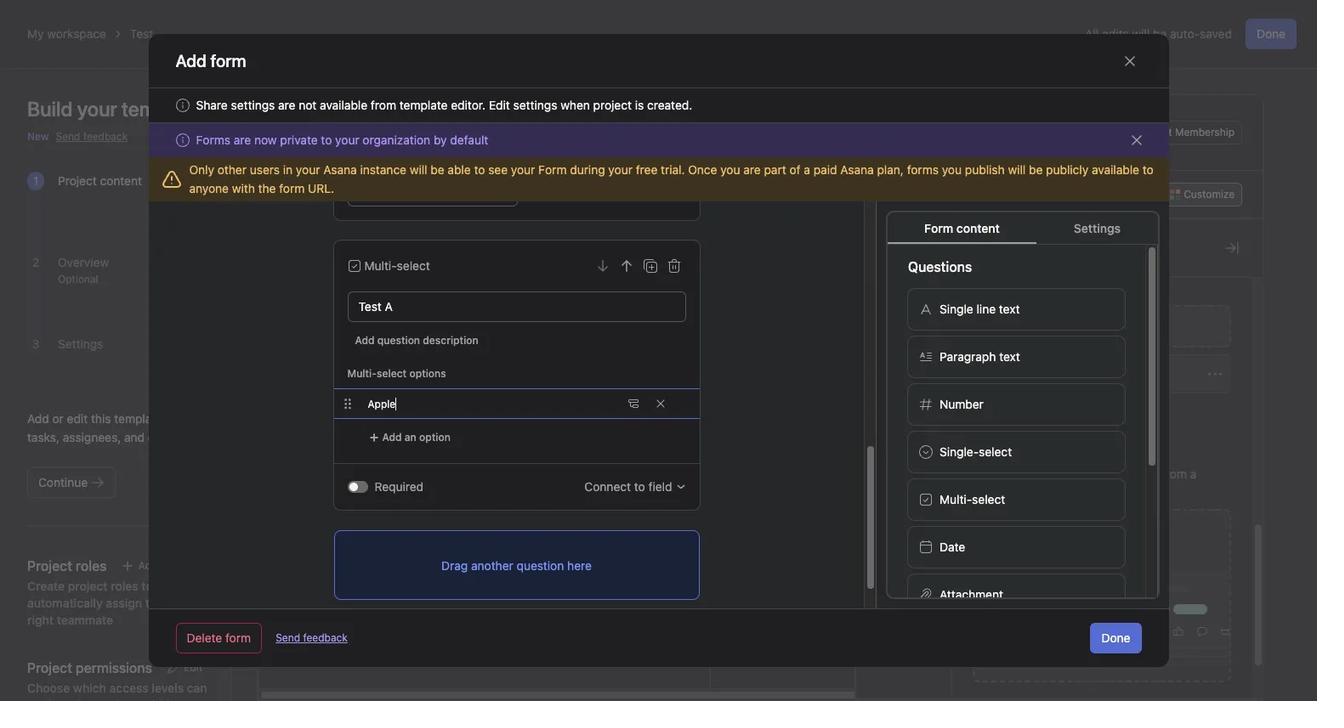 Task type: vqa. For each thing, say whether or not it's contained in the screenshot.
Hide sidebar icon
no



Task type: locate. For each thing, give the bounding box(es) containing it.
add inside 'button'
[[355, 334, 374, 347]]

content inside add form dialog
[[957, 221, 1000, 236]]

0 horizontal spatial are
[[234, 133, 251, 147]]

add for add section
[[306, 356, 332, 372]]

template image
[[289, 122, 310, 143]]

0 horizontal spatial feedback
[[83, 130, 128, 143]]

1 horizontal spatial done
[[1257, 26, 1286, 41]]

0 vertical spatial send feedback link
[[56, 129, 128, 145]]

1 horizontal spatial from
[[1162, 467, 1187, 481]]

here
[[567, 558, 592, 573]]

form inside button
[[1031, 319, 1056, 333]]

0 horizontal spatial edit
[[184, 662, 203, 675]]

0 horizontal spatial done button
[[1091, 624, 1142, 654]]

1 horizontal spatial a
[[1191, 467, 1197, 481]]

settings up now
[[231, 98, 275, 112]]

0 vertical spatial default
[[450, 133, 489, 147]]

description
[[423, 334, 478, 347]]

the down 'users'
[[258, 181, 276, 196]]

continue
[[38, 476, 88, 490]]

0 horizontal spatial 1
[[33, 174, 38, 188]]

available down close image
[[1092, 162, 1140, 177]]

is
[[635, 98, 644, 112]]

will down list
[[410, 162, 428, 177]]

Question name text field
[[347, 292, 686, 322]]

1 vertical spatial template
[[1114, 529, 1170, 544]]

2 text from the top
[[999, 350, 1020, 364]]

create
[[27, 579, 65, 594]]

multi-select up add question description
[[364, 259, 430, 273]]

the up delete
[[193, 596, 211, 611]]

content for project content
[[100, 174, 142, 188]]

forms for forms
[[973, 282, 1013, 298]]

due date
[[853, 228, 897, 241]]

forms are now private to your organization by default
[[196, 133, 489, 147]]

0 vertical spatial project
[[1139, 126, 1173, 139]]

form right delete
[[225, 631, 251, 646]]

part
[[764, 162, 787, 177]]

customize down form content
[[973, 238, 1055, 258]]

text right line
[[999, 302, 1020, 316]]

0 vertical spatial customize
[[1184, 188, 1235, 201]]

project left is
[[593, 98, 632, 112]]

choose which access levels can perform key actions withi
[[27, 681, 207, 702]]

content up questions
[[957, 221, 1000, 236]]

1 horizontal spatial you
[[942, 162, 962, 177]]

move this field up image
[[619, 259, 633, 273]]

1 vertical spatial the
[[193, 596, 211, 611]]

1 vertical spatial send
[[276, 632, 300, 645]]

forms
[[907, 162, 939, 177]]

0 horizontal spatial multi-select
[[364, 259, 430, 273]]

default inside add form dialog
[[450, 133, 489, 147]]

1 down rules
[[889, 465, 894, 478]]

organization
[[363, 133, 431, 147]]

field
[[648, 480, 672, 494]]

task templates
[[973, 442, 1069, 458]]

be left able
[[431, 162, 445, 177]]

multi- down add question description 'button'
[[347, 367, 376, 380]]

are left not
[[278, 98, 296, 112]]

0 horizontal spatial a
[[804, 162, 811, 177]]

workspace
[[47, 26, 106, 41]]

1 horizontal spatial project
[[1139, 126, 1173, 139]]

1 horizontal spatial 1
[[889, 465, 894, 478]]

0 vertical spatial settings
[[1074, 221, 1121, 236]]

1 horizontal spatial content
[[957, 221, 1000, 236]]

content down new send feedback
[[100, 174, 142, 188]]

1 vertical spatial done button
[[1091, 624, 1142, 654]]

add for add or edit this template's default tasks, assignees, and due dates.
[[27, 412, 49, 426]]

1 horizontal spatial send
[[276, 632, 300, 645]]

from right standardized
[[1162, 467, 1187, 481]]

1 horizontal spatial asana
[[841, 162, 874, 177]]

by
[[434, 133, 447, 147]]

settings down publicly
[[1074, 221, 1121, 236]]

settings left when
[[513, 98, 558, 112]]

customize up dependencies
[[1184, 188, 1235, 201]]

add inside button
[[138, 560, 158, 572]]

project content
[[58, 174, 142, 188]]

0 horizontal spatial project
[[58, 174, 97, 188]]

0 vertical spatial project
[[593, 98, 632, 112]]

0 horizontal spatial project
[[68, 579, 108, 594]]

are left the "part"
[[744, 162, 761, 177]]

share
[[196, 98, 228, 112]]

0 vertical spatial 1
[[33, 174, 38, 188]]

1 horizontal spatial settings
[[513, 98, 558, 112]]

1 vertical spatial test
[[333, 107, 366, 127]]

multi- up add question description
[[364, 259, 397, 273]]

select left options
[[376, 367, 406, 380]]

0 vertical spatial feedback
[[83, 130, 128, 143]]

form left projects at the right top of the page
[[925, 221, 954, 236]]

select
[[397, 259, 430, 273], [376, 367, 406, 380], [979, 445, 1012, 459], [972, 493, 1005, 507]]

1 text from the top
[[999, 302, 1020, 316]]

1 inside 1 2 3
[[33, 174, 38, 188]]

edit right editor.
[[489, 98, 510, 112]]

project membership
[[1139, 126, 1235, 139]]

0 horizontal spatial asana
[[323, 162, 357, 177]]

tasks inside create project roles to automatically assign tasks to the right teammate
[[145, 596, 175, 611]]

add for add question description
[[355, 334, 374, 347]]

task down quickly create standardized tasks from a template.
[[1084, 529, 1111, 544]]

0 horizontal spatial forms
[[196, 133, 231, 147]]

0 vertical spatial done
[[1257, 26, 1286, 41]]

1 horizontal spatial template
[[1114, 529, 1170, 544]]

template down quickly create standardized tasks from a template.
[[1114, 529, 1170, 544]]

from inside quickly create standardized tasks from a template.
[[1162, 467, 1187, 481]]

be left auto-
[[1153, 26, 1167, 41]]

1 horizontal spatial are
[[278, 98, 296, 112]]

0 vertical spatial template
[[400, 98, 448, 112]]

content for form content
[[957, 221, 1000, 236]]

levels
[[152, 681, 184, 696]]

0 vertical spatial edit
[[489, 98, 510, 112]]

asana right paid
[[841, 162, 874, 177]]

switch
[[347, 481, 367, 493]]

assign
[[106, 596, 142, 611]]

0 horizontal spatial customize
[[973, 238, 1055, 258]]

tasks right standardized
[[1130, 467, 1159, 481]]

tasks
[[1130, 467, 1159, 481], [145, 596, 175, 611]]

edit up can
[[184, 662, 203, 675]]

available up forms are now private to your organization by default
[[320, 98, 368, 112]]

date
[[940, 540, 965, 555]]

1 vertical spatial a
[[1191, 467, 1197, 481]]

1 horizontal spatial customize
[[1184, 188, 1235, 201]]

template.
[[973, 486, 1025, 500]]

questions
[[908, 259, 972, 275]]

edit inside edit button
[[184, 662, 203, 675]]

switch inside add form dialog
[[347, 481, 367, 493]]

created.
[[647, 98, 693, 112]]

1 vertical spatial 1
[[889, 465, 894, 478]]

send feedback link inside add form dialog
[[276, 631, 348, 646]]

1 horizontal spatial project
[[593, 98, 632, 112]]

question
[[377, 334, 420, 347], [516, 558, 564, 573]]

from inside add form dialog
[[371, 98, 396, 112]]

your template
[[77, 97, 201, 121]]

default up dates.
[[175, 412, 213, 426]]

form
[[539, 162, 567, 177], [925, 221, 954, 236]]

1 down new at the left of the page
[[33, 174, 38, 188]]

to left field
[[634, 480, 645, 494]]

form inside "button"
[[1034, 367, 1060, 381]]

send right delete form
[[276, 632, 300, 645]]

done inside add form dialog
[[1102, 631, 1131, 646]]

0 vertical spatial form
[[539, 162, 567, 177]]

form up untitled form at the right bottom of page
[[1031, 319, 1056, 333]]

1 row from the top
[[259, 219, 1318, 250]]

project down new send feedback
[[58, 174, 97, 188]]

section
[[335, 356, 381, 372]]

settings
[[231, 98, 275, 112], [513, 98, 558, 112]]

add inside button
[[1005, 319, 1027, 333]]

1 2 3
[[32, 174, 39, 351]]

available inside only other users in your asana instance will be able to see your form during your free trial.  once you are part of a paid asana plan, forms you publish will be publicly available to anyone with the form url.
[[1092, 162, 1140, 177]]

a inside only other users in your asana instance will be able to see your form during your free trial.  once you are part of a paid asana plan, forms you publish will be publicly available to anyone with the form url.
[[804, 162, 811, 177]]

1 horizontal spatial forms
[[973, 282, 1013, 298]]

0 horizontal spatial will
[[410, 162, 428, 177]]

template inside add form dialog
[[400, 98, 448, 112]]

test right workspace
[[130, 26, 153, 41]]

template up by
[[400, 98, 448, 112]]

0 horizontal spatial content
[[100, 174, 142, 188]]

asana up url.
[[323, 162, 357, 177]]

1 vertical spatial question
[[516, 558, 564, 573]]

duplicate this question image
[[643, 259, 657, 273]]

close details image
[[1226, 242, 1239, 255]]

1 vertical spatial form
[[925, 221, 954, 236]]

single
[[940, 302, 973, 316]]

row
[[259, 219, 1318, 250], [259, 250, 1318, 282], [259, 281, 1318, 312], [259, 311, 1318, 343]]

plan,
[[877, 162, 904, 177]]

1 vertical spatial send feedback link
[[276, 631, 348, 646]]

due
[[853, 228, 872, 241]]

settings
[[1074, 221, 1121, 236], [58, 337, 103, 351]]

you right the forms
[[942, 162, 962, 177]]

Type an option name field
[[361, 390, 621, 419]]

send right new at the left of the page
[[56, 130, 80, 143]]

task
[[893, 549, 915, 561]]

0 horizontal spatial form
[[539, 162, 567, 177]]

1 vertical spatial content
[[957, 221, 1000, 236]]

0 vertical spatial question
[[377, 334, 420, 347]]

create
[[1017, 467, 1052, 481]]

of
[[790, 162, 801, 177]]

0 horizontal spatial available
[[320, 98, 368, 112]]

settings right 3
[[58, 337, 103, 351]]

form right untitled
[[1034, 367, 1060, 381]]

to right the private
[[321, 133, 332, 147]]

be left publicly
[[1029, 162, 1043, 177]]

1 vertical spatial available
[[1092, 162, 1140, 177]]

done
[[1257, 26, 1286, 41], [1102, 631, 1131, 646]]

send feedback link
[[56, 129, 128, 145], [276, 631, 348, 646]]

1 horizontal spatial settings
[[1074, 221, 1121, 236]]

0 vertical spatial text
[[999, 302, 1020, 316]]

1 vertical spatial text
[[999, 350, 1020, 364]]

project up automatically
[[68, 579, 108, 594]]

anyone
[[189, 181, 229, 196]]

paragraph
[[940, 350, 996, 364]]

overview
[[58, 255, 109, 270]]

task templates
[[880, 549, 928, 577]]

membership
[[1176, 126, 1235, 139]]

forms up only
[[196, 133, 231, 147]]

project inside button
[[1139, 126, 1173, 139]]

your
[[335, 133, 360, 147], [296, 162, 320, 177], [511, 162, 535, 177], [609, 162, 633, 177]]

only other users in your asana instance will be able to see your form during your free trial.  once you are part of a paid asana plan, forms you publish will be publicly available to anyone with the form url.
[[189, 162, 1154, 196]]

auto-
[[1171, 26, 1200, 41]]

default right by
[[450, 133, 489, 147]]

0 horizontal spatial send feedback link
[[56, 129, 128, 145]]

0 horizontal spatial question
[[377, 334, 420, 347]]

forms up line
[[973, 282, 1013, 298]]

will right publish
[[1008, 162, 1026, 177]]

1
[[33, 174, 38, 188], [889, 465, 894, 478]]

will right edits
[[1133, 26, 1150, 41]]

add task
[[300, 188, 343, 201]]

2 horizontal spatial be
[[1153, 26, 1167, 41]]

add inside "button"
[[382, 431, 402, 444]]

form down in
[[279, 181, 305, 196]]

add form button
[[973, 305, 1232, 348]]

project left membership
[[1139, 126, 1173, 139]]

paid
[[814, 162, 837, 177]]

0 horizontal spatial settings
[[58, 337, 103, 351]]

question left here
[[516, 558, 564, 573]]

tasks right assign
[[145, 596, 175, 611]]

test up forms are now private to your organization by default
[[333, 107, 366, 127]]

1 horizontal spatial the
[[258, 181, 276, 196]]

form inside 'button'
[[225, 631, 251, 646]]

close this dialog image
[[1123, 54, 1137, 68]]

the inside create project roles to automatically assign tasks to the right teammate
[[193, 596, 211, 611]]

connect to field
[[584, 480, 672, 494]]

template
[[400, 98, 448, 112], [1114, 529, 1170, 544]]

1 vertical spatial multi-select
[[940, 493, 1005, 507]]

0 horizontal spatial test
[[130, 26, 153, 41]]

0 vertical spatial tasks
[[1130, 467, 1159, 481]]

settings inside add form dialog
[[1074, 221, 1121, 236]]

a
[[804, 162, 811, 177], [1191, 467, 1197, 481]]

1 vertical spatial project
[[68, 579, 108, 594]]

all edits will be auto-saved
[[1086, 26, 1233, 41]]

question up multi-select options
[[377, 334, 420, 347]]

from up 'organization'
[[371, 98, 396, 112]]

1 vertical spatial tasks
[[145, 596, 175, 611]]

customize
[[1184, 188, 1235, 201], [973, 238, 1055, 258]]

drag
[[441, 558, 468, 573]]

0 horizontal spatial settings
[[231, 98, 275, 112]]

1 vertical spatial done
[[1102, 631, 1131, 646]]

forms inside add form dialog
[[196, 133, 231, 147]]

0 vertical spatial forms
[[196, 133, 231, 147]]

will
[[1133, 26, 1150, 41], [410, 162, 428, 177], [1008, 162, 1026, 177]]

project for project content
[[58, 174, 97, 188]]

1 form
[[889, 465, 919, 478]]

0 vertical spatial task
[[322, 188, 343, 201]]

1 horizontal spatial send feedback link
[[276, 631, 348, 646]]

2 horizontal spatial are
[[744, 162, 761, 177]]

the inside only other users in your asana instance will be able to see your form during your free trial.  once you are part of a paid asana plan, forms you publish will be publicly available to anyone with the form url.
[[258, 181, 276, 196]]

to
[[321, 133, 332, 147], [474, 162, 485, 177], [1143, 162, 1154, 177], [634, 480, 645, 494], [142, 579, 153, 594], [178, 596, 190, 611]]

template's
[[114, 412, 172, 426]]

1 vertical spatial settings
[[58, 337, 103, 351]]

are left now
[[234, 133, 251, 147]]

delete form button
[[176, 624, 262, 654]]

2 vertical spatial are
[[744, 162, 761, 177]]

form left during
[[539, 162, 567, 177]]

0 vertical spatial content
[[100, 174, 142, 188]]

only
[[189, 162, 214, 177]]

build
[[27, 97, 73, 121]]

0 vertical spatial send
[[56, 130, 80, 143]]

multi-select down 'quickly'
[[940, 493, 1005, 507]]

form down rules
[[897, 465, 919, 478]]

0 vertical spatial from
[[371, 98, 396, 112]]

1 settings from the left
[[231, 98, 275, 112]]

0 vertical spatial the
[[258, 181, 276, 196]]

optional
[[58, 273, 98, 286]]

task
[[322, 188, 343, 201], [1084, 529, 1111, 544]]

text up untitled
[[999, 350, 1020, 364]]

remove option image
[[655, 399, 665, 409]]

multi- left template.
[[940, 493, 972, 507]]

multi-select
[[364, 259, 430, 273], [940, 493, 1005, 507]]

0 vertical spatial are
[[278, 98, 296, 112]]

add an option button
[[361, 426, 458, 450]]

list
[[420, 138, 434, 151]]

to inside connect to field dropdown button
[[634, 480, 645, 494]]

form for untitled form
[[1034, 367, 1060, 381]]

0 horizontal spatial default
[[175, 412, 213, 426]]

1 vertical spatial default
[[175, 412, 213, 426]]

add for add task template
[[1055, 529, 1080, 544]]

task down forms are now private to your organization by default
[[322, 188, 343, 201]]

form for 1 form
[[897, 465, 919, 478]]

0 vertical spatial a
[[804, 162, 811, 177]]

delete
[[187, 631, 222, 646]]

1 horizontal spatial available
[[1092, 162, 1140, 177]]

you right once
[[721, 162, 741, 177]]

1 horizontal spatial tasks
[[1130, 467, 1159, 481]]

add inside add or edit this template's default tasks, assignees, and due dates.
[[27, 412, 49, 426]]

task for add task template
[[1084, 529, 1111, 544]]

0 vertical spatial test
[[130, 26, 153, 41]]



Task type: describe. For each thing, give the bounding box(es) containing it.
default view: list
[[355, 138, 434, 151]]

an
[[404, 431, 416, 444]]

1 horizontal spatial test
[[333, 107, 366, 127]]

drag another question here
[[441, 558, 592, 573]]

0 vertical spatial available
[[320, 98, 368, 112]]

4 row from the top
[[259, 311, 1318, 343]]

forms for forms are now private to your organization by default
[[196, 133, 231, 147]]

template inside button
[[1114, 529, 1170, 544]]

2 row from the top
[[259, 250, 1318, 282]]

build your template
[[27, 97, 201, 121]]

share settings are not available from template editor. edit settings when project is created.
[[196, 98, 693, 112]]

quickly create standardized tasks from a template.
[[973, 467, 1197, 500]]

my
[[27, 26, 44, 41]]

view:
[[392, 138, 417, 151]]

default
[[355, 138, 389, 151]]

private
[[280, 133, 318, 147]]

free
[[636, 162, 658, 177]]

new
[[27, 130, 49, 143]]

project inside add form dialog
[[593, 98, 632, 112]]

2 horizontal spatial will
[[1133, 26, 1150, 41]]

form for add form
[[1031, 319, 1056, 333]]

add task template
[[1055, 529, 1170, 544]]

connect to field button
[[584, 478, 686, 497]]

add form dialog
[[148, 0, 1169, 702]]

actions
[[98, 698, 140, 702]]

instance
[[360, 162, 407, 177]]

close image
[[1130, 134, 1144, 147]]

1 vertical spatial customize
[[973, 238, 1055, 258]]

single line text
[[940, 302, 1020, 316]]

edits
[[1102, 26, 1129, 41]]

0 horizontal spatial be
[[431, 162, 445, 177]]

are inside only other users in your asana instance will be able to see your form during your free trial.  once you are part of a paid asana plan, forms you publish will be publicly available to anyone with the form url.
[[744, 162, 761, 177]]

select up add question description
[[397, 259, 430, 273]]

another
[[471, 558, 513, 573]]

to down add role button
[[142, 579, 153, 594]]

paragraph text
[[940, 350, 1020, 364]]

add branch image
[[628, 399, 638, 409]]

add for add an option
[[382, 431, 402, 444]]

option
[[419, 431, 450, 444]]

project membership button
[[1131, 121, 1243, 145]]

task for add task
[[322, 188, 343, 201]]

due
[[148, 430, 169, 445]]

single-select
[[940, 445, 1012, 459]]

3 row from the top
[[259, 281, 1318, 312]]

which
[[73, 681, 106, 696]]

line
[[977, 302, 996, 316]]

select down 'quickly'
[[972, 493, 1005, 507]]

send feedback
[[276, 632, 348, 645]]

move this field down image
[[595, 259, 609, 273]]

select up 'quickly'
[[979, 445, 1012, 459]]

done for done button in the add form dialog
[[1102, 631, 1131, 646]]

project inside create project roles to automatically assign tasks to the right teammate
[[68, 579, 108, 594]]

to down the role
[[178, 596, 190, 611]]

6 fields
[[886, 299, 922, 311]]

project roles
[[27, 559, 107, 574]]

to down close image
[[1143, 162, 1154, 177]]

standardized
[[1055, 467, 1126, 481]]

1 vertical spatial are
[[234, 133, 251, 147]]

send inside add form dialog
[[276, 632, 300, 645]]

create project roles to automatically assign tasks to the right teammate
[[27, 579, 211, 628]]

dependencies
[[1191, 228, 1260, 241]]

2
[[32, 255, 39, 270]]

add task button
[[279, 183, 350, 207]]

add section
[[306, 356, 381, 372]]

number
[[940, 397, 984, 412]]

can
[[187, 681, 207, 696]]

1 asana from the left
[[323, 162, 357, 177]]

attachment
[[940, 588, 1003, 602]]

1 horizontal spatial form
[[925, 221, 954, 236]]

edit
[[67, 412, 88, 426]]

add for add role
[[138, 560, 158, 572]]

choose
[[27, 681, 70, 696]]

1 horizontal spatial be
[[1029, 162, 1043, 177]]

2 settings from the left
[[513, 98, 558, 112]]

dates.
[[172, 430, 206, 445]]

add section button
[[279, 349, 388, 379]]

untitled
[[988, 367, 1031, 381]]

done for topmost done button
[[1257, 26, 1286, 41]]

1 for 1 2 3
[[33, 174, 38, 188]]

url.
[[308, 181, 334, 196]]

0 vertical spatial done button
[[1246, 19, 1297, 49]]

6
[[886, 299, 893, 311]]

rules
[[891, 382, 917, 395]]

fields
[[896, 299, 922, 311]]

when
[[561, 98, 590, 112]]

question inside add question description 'button'
[[377, 334, 420, 347]]

and
[[124, 430, 145, 445]]

all
[[1086, 26, 1099, 41]]

a inside quickly create standardized tasks from a template.
[[1191, 467, 1197, 481]]

done button inside add form dialog
[[1091, 624, 1142, 654]]

add form
[[176, 51, 246, 70]]

1 horizontal spatial will
[[1008, 162, 1026, 177]]

publicly
[[1046, 162, 1089, 177]]

project permissions
[[27, 661, 152, 676]]

1 horizontal spatial multi-select
[[940, 493, 1005, 507]]

continue button
[[27, 468, 116, 498]]

2 asana from the left
[[841, 162, 874, 177]]

tasks,
[[27, 430, 60, 445]]

default view: list button
[[333, 133, 442, 157]]

access
[[109, 681, 149, 696]]

2 vertical spatial multi-
[[940, 493, 972, 507]]

1 you from the left
[[721, 162, 741, 177]]

edit button
[[159, 657, 210, 681]]

1 vertical spatial multi-
[[347, 367, 376, 380]]

overview button
[[58, 255, 109, 270]]

my workspace link
[[27, 26, 106, 41]]

0 vertical spatial multi-
[[364, 259, 397, 273]]

form content
[[925, 221, 1000, 236]]

customize inside dropdown button
[[1184, 188, 1235, 201]]

1 for 1 form
[[889, 465, 894, 478]]

edit inside add form dialog
[[489, 98, 510, 112]]

feedback inside add form dialog
[[303, 632, 348, 645]]

not
[[299, 98, 317, 112]]

new send feedback
[[27, 130, 128, 143]]

required
[[374, 480, 423, 494]]

options
[[409, 367, 446, 380]]

0 horizontal spatial send
[[56, 130, 80, 143]]

add role
[[138, 560, 179, 572]]

add form
[[1005, 319, 1056, 333]]

form inside only other users in your asana instance will be able to see your form during your free trial.  once you are part of a paid asana plan, forms you publish will be publicly available to anyone with the form url.
[[539, 162, 567, 177]]

default inside add or edit this template's default tasks, assignees, and due dates.
[[175, 412, 213, 426]]

row containing due date
[[259, 219, 1318, 250]]

once
[[688, 162, 718, 177]]

editor.
[[451, 98, 486, 112]]

assignees,
[[63, 430, 121, 445]]

1 horizontal spatial question
[[516, 558, 564, 573]]

2 you from the left
[[942, 162, 962, 177]]

project for project membership
[[1139, 126, 1173, 139]]

to left see
[[474, 162, 485, 177]]

add for add task
[[300, 188, 319, 201]]

customize button
[[1163, 183, 1243, 207]]

my workspace
[[27, 26, 106, 41]]

now
[[254, 133, 277, 147]]

remove field image
[[667, 259, 681, 273]]

during
[[570, 162, 605, 177]]

tags
[[1073, 228, 1095, 241]]

form for delete form
[[225, 631, 251, 646]]

saved
[[1200, 26, 1233, 41]]

form inside only other users in your asana instance will be able to see your form during your free trial.  once you are part of a paid asana plan, forms you publish will be publicly available to anyone with the form url.
[[279, 181, 305, 196]]

other
[[218, 162, 247, 177]]

add for add form
[[1005, 319, 1027, 333]]

0 vertical spatial multi-select
[[364, 259, 430, 273]]

tasks inside quickly create standardized tasks from a template.
[[1130, 467, 1159, 481]]

add role button
[[113, 555, 187, 578]]



